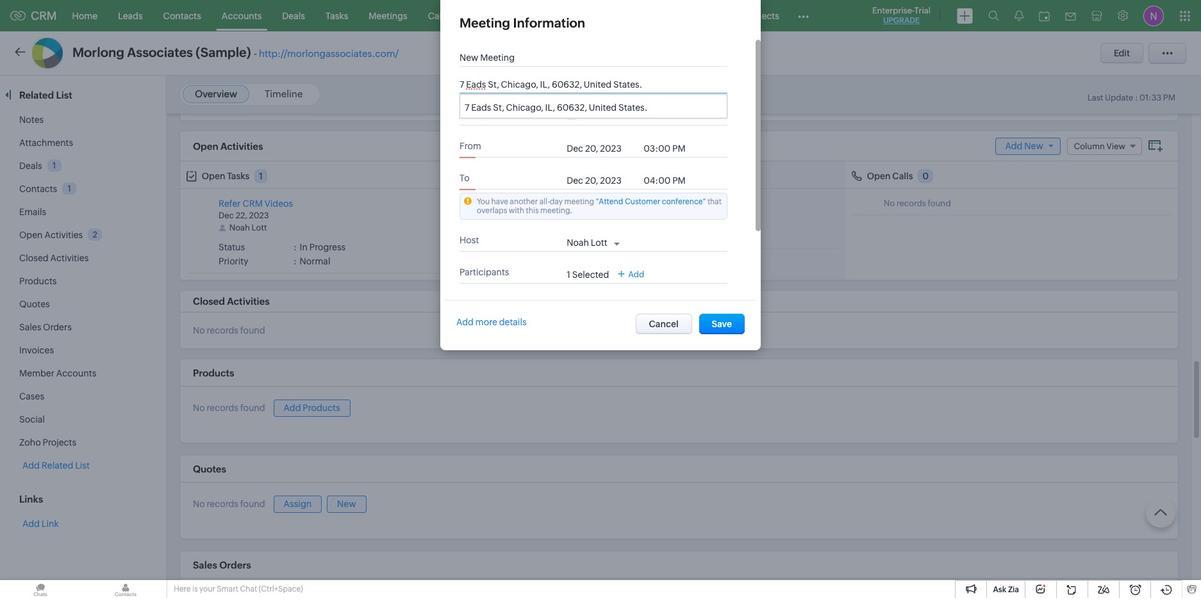 Task type: locate. For each thing, give the bounding box(es) containing it.
tasks inside "link"
[[326, 11, 348, 21]]

1 dec from the left
[[219, 211, 234, 221]]

tasks up http://morlongassociates.com/ link
[[326, 11, 348, 21]]

lott for refer crm videos
[[252, 223, 267, 233]]

to up add more details link
[[493, 299, 503, 310]]

deals link
[[272, 0, 315, 31], [19, 161, 42, 171]]

0 horizontal spatial list
[[56, 90, 72, 101]]

1 horizontal spatial deals
[[282, 11, 305, 21]]

related for related list
[[19, 90, 54, 101]]

0 horizontal spatial to
[[460, 173, 470, 183]]

new inside "link"
[[337, 499, 356, 509]]

0 vertical spatial list
[[56, 90, 72, 101]]

0 horizontal spatial lott
[[252, 223, 267, 233]]

0 horizontal spatial calls
[[428, 11, 448, 21]]

0 vertical spatial closed activities
[[19, 253, 89, 263]]

crm up 22,
[[243, 199, 263, 209]]

- right '(sample)'
[[254, 48, 257, 59]]

noah
[[229, 223, 250, 233], [550, 223, 571, 233], [567, 238, 589, 248]]

0 horizontal spatial 2023
[[249, 211, 269, 221]]

" up "02:18"
[[596, 197, 599, 206]]

1 horizontal spatial "
[[703, 197, 706, 206]]

contacts link up associates
[[153, 0, 211, 31]]

list up attachments link
[[56, 90, 72, 101]]

1 vertical spatial open activities
[[19, 230, 83, 240]]

timeline link
[[265, 88, 303, 99]]

add products
[[284, 403, 340, 413]]

1 horizontal spatial dec
[[540, 211, 555, 221]]

2023 inside crm webinar dec 20, 2023 02:18 pm - 04:18 pm
[[571, 211, 591, 221]]

projects
[[746, 11, 779, 21], [43, 438, 76, 448]]

1 vertical spatial list
[[75, 461, 90, 471]]

contacts link up emails link
[[19, 184, 57, 194]]

products link
[[570, 0, 628, 31], [19, 276, 57, 287]]

no
[[884, 199, 895, 208], [193, 326, 205, 336], [193, 403, 205, 414], [193, 500, 205, 510]]

your
[[199, 585, 215, 594]]

calls link
[[418, 0, 459, 31]]

1
[[53, 161, 56, 170], [259, 171, 263, 181], [609, 171, 612, 181], [68, 184, 71, 193], [567, 270, 570, 280]]

all-
[[539, 197, 550, 206]]

zoho projects
[[19, 438, 76, 448]]

1 horizontal spatial meetings
[[560, 171, 599, 181]]

orders up the invoices
[[43, 322, 72, 333]]

20,
[[557, 211, 569, 221]]

related down "zoho projects" link
[[42, 461, 73, 471]]

add inside "link"
[[284, 403, 301, 413]]

accounts
[[222, 11, 262, 21], [56, 369, 96, 379]]

: left in
[[294, 242, 297, 253]]

deals down attachments link
[[19, 161, 42, 171]]

crm for crm webinar dec 20, 2023 02:18 pm - 04:18 pm
[[540, 199, 560, 209]]

1 horizontal spatial projects
[[746, 11, 779, 21]]

status
[[219, 242, 245, 253]]

add for add more details
[[456, 317, 474, 328]]

None button
[[636, 314, 692, 335], [699, 314, 745, 335], [636, 314, 692, 335], [699, 314, 745, 335]]

Location text field
[[460, 79, 716, 90]]

0 horizontal spatial "
[[596, 197, 599, 206]]

closed activities down open activities link
[[19, 253, 89, 263]]

1 down attachments link
[[53, 161, 56, 170]]

0 horizontal spatial sales orders
[[19, 322, 72, 333]]

related up more
[[460, 299, 491, 310]]

sales orders up smart
[[193, 560, 251, 571]]

assign link
[[273, 496, 322, 513]]

1 left selected
[[567, 270, 570, 280]]

2 dec from the left
[[540, 211, 555, 221]]

pm right 04:18
[[658, 211, 670, 221]]

2023
[[249, 211, 269, 221], [571, 211, 591, 221]]

list down 'zoho projects'
[[75, 461, 90, 471]]

2023 down the webinar
[[571, 211, 591, 221]]

products
[[581, 11, 618, 21], [19, 276, 57, 287], [193, 368, 234, 379], [303, 403, 340, 413]]

calls
[[428, 11, 448, 21], [893, 171, 913, 181]]

1 horizontal spatial list
[[75, 461, 90, 471]]

Title text field
[[460, 53, 716, 63]]

sales up 'your'
[[193, 560, 217, 571]]

1 vertical spatial closed activities
[[193, 296, 270, 307]]

0 vertical spatial contacts
[[163, 11, 201, 21]]

0 horizontal spatial closed
[[19, 253, 49, 263]]

emails link
[[19, 207, 46, 217]]

0 horizontal spatial sales
[[19, 322, 41, 333]]

enterprise-
[[872, 6, 914, 15]]

1 horizontal spatial orders
[[219, 560, 251, 571]]

0 vertical spatial sales orders
[[19, 322, 72, 333]]

products link up quotes link
[[19, 276, 57, 287]]

0 horizontal spatial crm
[[31, 9, 57, 22]]

deals link down attachments link
[[19, 161, 42, 171]]

dec
[[219, 211, 234, 221], [540, 211, 555, 221]]

0 horizontal spatial products link
[[19, 276, 57, 287]]

noah lott down 20,
[[550, 223, 588, 233]]

overlaps
[[477, 206, 507, 215]]

list
[[56, 90, 72, 101], [75, 461, 90, 471]]

pm down attend
[[616, 211, 628, 221]]

1 horizontal spatial sales
[[193, 560, 217, 571]]

smart
[[217, 585, 238, 594]]

1 horizontal spatial tasks
[[326, 11, 348, 21]]

closed down priority
[[193, 296, 225, 307]]

closed down open activities link
[[19, 253, 49, 263]]

7 eads st, chicago, il, 60632, united states.
[[465, 103, 648, 113]]

closed activities down priority
[[193, 296, 270, 307]]

day
[[472, 109, 487, 119], [550, 197, 563, 206]]

1 horizontal spatial accounts
[[222, 11, 262, 21]]

overview link
[[195, 88, 237, 99]]

lott down "02:18"
[[591, 238, 607, 248]]

crm up 20,
[[540, 199, 560, 209]]

0 horizontal spatial meetings
[[369, 11, 408, 21]]

tasks up refer
[[227, 171, 249, 181]]

01:33
[[1140, 93, 1162, 103]]

member
[[19, 369, 54, 379]]

02:18
[[592, 211, 614, 221]]

create menu element
[[949, 0, 981, 31]]

" left that
[[703, 197, 706, 206]]

- left 04:18
[[630, 211, 632, 221]]

dec down refer
[[219, 211, 234, 221]]

calls left reports
[[428, 11, 448, 21]]

0 horizontal spatial new
[[337, 499, 356, 509]]

invoices
[[19, 346, 54, 356]]

2 2023 from the left
[[571, 211, 591, 221]]

0 horizontal spatial deals link
[[19, 161, 42, 171]]

sales
[[19, 322, 41, 333], [193, 560, 217, 571]]

0 horizontal spatial contacts
[[19, 184, 57, 194]]

1 vertical spatial calls
[[893, 171, 913, 181]]

(ctrl+space)
[[259, 585, 303, 594]]

open activities link
[[19, 230, 83, 240]]

open down emails
[[19, 230, 43, 240]]

" inside " that overlaps with this meeting.
[[703, 197, 706, 206]]

1 horizontal spatial closed
[[193, 296, 225, 307]]

0 horizontal spatial closed activities
[[19, 253, 89, 263]]

progress
[[309, 242, 346, 253]]

0 vertical spatial accounts
[[222, 11, 262, 21]]

products inside "link"
[[303, 403, 340, 413]]

add more details link
[[456, 317, 527, 328]]

add for add products
[[284, 403, 301, 413]]

activities up closed activities link
[[44, 230, 83, 240]]

assign
[[284, 499, 312, 509]]

0 horizontal spatial deals
[[19, 161, 42, 171]]

united
[[589, 103, 617, 113]]

orders
[[43, 322, 72, 333], [219, 560, 251, 571]]

2 " from the left
[[703, 197, 706, 206]]

meeting
[[460, 15, 510, 30]]

no records found
[[884, 199, 951, 208], [193, 326, 265, 336], [193, 403, 265, 414], [193, 500, 265, 510]]

orders up here is your smart chat (ctrl+space)
[[219, 560, 251, 571]]

day right 7
[[472, 109, 487, 119]]

: left the normal
[[294, 256, 297, 267]]

crm inside refer crm videos dec 22, 2023
[[243, 199, 263, 209]]

crm inside crm webinar dec 20, 2023 02:18 pm - 04:18 pm
[[540, 199, 560, 209]]

1 horizontal spatial -
[[630, 211, 632, 221]]

noah lott down "02:18"
[[567, 238, 607, 248]]

meetings up meeting
[[560, 171, 599, 181]]

states.
[[619, 103, 648, 113]]

new
[[1025, 141, 1043, 151], [337, 499, 356, 509]]

0 horizontal spatial contacts link
[[19, 184, 57, 194]]

associates
[[127, 45, 193, 60]]

day up 20,
[[550, 197, 563, 206]]

0 vertical spatial deals link
[[272, 0, 315, 31]]

0 vertical spatial new
[[1025, 141, 1043, 151]]

crm left home
[[31, 9, 57, 22]]

1 horizontal spatial open activities
[[193, 141, 263, 152]]

1 vertical spatial quotes
[[193, 464, 226, 475]]

lott down refer crm videos dec 22, 2023
[[252, 223, 267, 233]]

to
[[460, 173, 470, 183], [493, 299, 503, 310]]

60632,
[[557, 103, 587, 113]]

1 horizontal spatial 2023
[[571, 211, 591, 221]]

1 horizontal spatial sales orders
[[193, 560, 251, 571]]

contacts link
[[153, 0, 211, 31], [19, 184, 57, 194]]

: for : in progress
[[294, 242, 297, 253]]

to down from
[[460, 173, 470, 183]]

1 vertical spatial :
[[294, 242, 297, 253]]

: for : normal
[[294, 256, 297, 267]]

0 vertical spatial -
[[254, 48, 257, 59]]

leads link
[[108, 0, 153, 31]]

deals
[[282, 11, 305, 21], [19, 161, 42, 171]]

contacts up associates
[[163, 11, 201, 21]]

2 vertical spatial :
[[294, 256, 297, 267]]

0 vertical spatial calls
[[428, 11, 448, 21]]

add
[[1005, 141, 1023, 151], [628, 270, 644, 279], [456, 317, 474, 328], [284, 403, 301, 413], [22, 461, 40, 471], [22, 519, 40, 529]]

meetings left calls link
[[369, 11, 408, 21]]

timeline
[[265, 88, 303, 99]]

0 horizontal spatial accounts
[[56, 369, 96, 379]]

0 vertical spatial quotes
[[19, 299, 50, 310]]

sales down quotes link
[[19, 322, 41, 333]]

contacts
[[163, 11, 201, 21], [19, 184, 57, 194]]

accounts right member
[[56, 369, 96, 379]]

records
[[897, 199, 926, 208], [207, 326, 238, 336], [207, 403, 238, 414], [207, 500, 238, 510]]

dec down all-
[[540, 211, 555, 221]]

found
[[928, 199, 951, 208], [240, 326, 265, 336], [240, 403, 265, 414], [240, 500, 265, 510]]

crm for crm
[[31, 9, 57, 22]]

0 vertical spatial related
[[19, 90, 54, 101]]

morlong
[[72, 45, 124, 60]]

2 horizontal spatial crm
[[540, 199, 560, 209]]

0 horizontal spatial tasks
[[227, 171, 249, 181]]

1 vertical spatial orders
[[219, 560, 251, 571]]

1 horizontal spatial contacts
[[163, 11, 201, 21]]

"
[[596, 197, 599, 206], [703, 197, 706, 206]]

signals element
[[1007, 0, 1031, 31]]

1 vertical spatial new
[[337, 499, 356, 509]]

-
[[254, 48, 257, 59], [630, 211, 632, 221]]

0 horizontal spatial -
[[254, 48, 257, 59]]

1 vertical spatial meetings
[[560, 171, 599, 181]]

meeting
[[564, 197, 594, 206]]

2023 down refer crm videos 'link'
[[249, 211, 269, 221]]

1 vertical spatial deals link
[[19, 161, 42, 171]]

0 vertical spatial tasks
[[326, 11, 348, 21]]

1 2023 from the left
[[249, 211, 269, 221]]

1 horizontal spatial quotes
[[193, 464, 226, 475]]

sales orders
[[19, 322, 72, 333], [193, 560, 251, 571]]

0 vertical spatial contacts link
[[153, 0, 211, 31]]

accounts up morlong associates (sample) - http://morlongassociates.com/
[[222, 11, 262, 21]]

:
[[1135, 93, 1138, 103], [294, 242, 297, 253], [294, 256, 297, 267]]

add for add related list
[[22, 461, 40, 471]]

lott down the webinar
[[573, 223, 588, 233]]

contacts up emails link
[[19, 184, 57, 194]]

related up notes
[[19, 90, 54, 101]]

add link
[[22, 519, 59, 529]]

noah lott down 22,
[[229, 223, 267, 233]]

1 horizontal spatial day
[[550, 197, 563, 206]]

closed activities
[[19, 253, 89, 263], [193, 296, 270, 307]]

1 horizontal spatial deals link
[[272, 0, 315, 31]]

1 vertical spatial -
[[630, 211, 632, 221]]

signals image
[[1015, 10, 1024, 21]]

calls left 0
[[893, 171, 913, 181]]

0 horizontal spatial orders
[[43, 322, 72, 333]]

ask
[[993, 586, 1007, 595]]

sales orders up the invoices
[[19, 322, 72, 333]]

leads
[[118, 11, 143, 21]]

1 up refer crm videos 'link'
[[259, 171, 263, 181]]

0 vertical spatial open activities
[[193, 141, 263, 152]]

quotes
[[19, 299, 50, 310], [193, 464, 226, 475]]

: left 01:33
[[1135, 93, 1138, 103]]

lott for crm webinar
[[573, 223, 588, 233]]

1 vertical spatial related
[[460, 299, 491, 310]]

pm right 01:33
[[1163, 93, 1176, 103]]

1 horizontal spatial lott
[[573, 223, 588, 233]]

products link up title text box
[[570, 0, 628, 31]]

1 vertical spatial accounts
[[56, 369, 96, 379]]

open activities up closed activities link
[[19, 230, 83, 240]]

1 vertical spatial sales orders
[[193, 560, 251, 571]]

open activities up open tasks
[[193, 141, 263, 152]]

0 vertical spatial products link
[[570, 0, 628, 31]]

deals link up http://morlongassociates.com/ link
[[272, 0, 315, 31]]

deals left the tasks "link"
[[282, 11, 305, 21]]

0 vertical spatial day
[[472, 109, 487, 119]]

1 vertical spatial deals
[[19, 161, 42, 171]]

7
[[465, 103, 470, 113]]



Task type: vqa. For each thing, say whether or not it's contained in the screenshot.
Calendar icon
no



Task type: describe. For each thing, give the bounding box(es) containing it.
quotes link
[[19, 299, 50, 310]]

cases link
[[19, 392, 44, 402]]

open up all-
[[534, 171, 558, 181]]

more
[[476, 317, 497, 328]]

here
[[174, 585, 191, 594]]

1 " from the left
[[596, 197, 599, 206]]

selected
[[572, 270, 609, 280]]

enterprise-trial upgrade
[[872, 6, 931, 25]]

eads
[[471, 103, 491, 113]]

2 vertical spatial related
[[42, 461, 73, 471]]

open meetings
[[534, 171, 599, 181]]

notes link
[[19, 115, 44, 125]]

crm link
[[10, 9, 57, 22]]

normal
[[300, 256, 330, 267]]

related list
[[19, 90, 74, 101]]

noah for crm webinar
[[550, 223, 571, 233]]

is
[[192, 585, 198, 594]]

this
[[526, 206, 539, 215]]

1 up open activities link
[[68, 184, 71, 193]]

0 vertical spatial deals
[[282, 11, 305, 21]]

add products link
[[273, 400, 351, 417]]

1 vertical spatial tasks
[[227, 171, 249, 181]]

open up refer
[[202, 171, 225, 181]]

notes
[[19, 115, 44, 125]]

1 vertical spatial contacts
[[19, 184, 57, 194]]

attachments
[[19, 138, 73, 148]]

trial
[[914, 6, 931, 15]]

1 horizontal spatial new
[[1025, 141, 1043, 151]]

overview
[[195, 88, 237, 99]]

new link
[[327, 496, 366, 513]]

st,
[[493, 103, 504, 113]]

noah lott for crm webinar
[[550, 223, 588, 233]]

(sample)
[[196, 45, 251, 60]]

add for add link
[[628, 270, 644, 279]]

edit
[[1114, 48, 1130, 58]]

1 vertical spatial to
[[493, 299, 503, 310]]

chicago,
[[506, 103, 543, 113]]

add related list
[[22, 461, 90, 471]]

0 vertical spatial sales
[[19, 322, 41, 333]]

zia
[[1008, 586, 1019, 595]]

2 horizontal spatial lott
[[591, 238, 607, 248]]

have
[[491, 197, 508, 206]]

1 horizontal spatial products link
[[570, 0, 628, 31]]

with
[[509, 206, 524, 215]]

add link
[[618, 270, 644, 279]]

chat
[[240, 585, 257, 594]]

morlong associates (sample) - http://morlongassociates.com/
[[72, 45, 399, 60]]

all day
[[460, 109, 487, 119]]

mmm d, yyyy text field
[[567, 144, 637, 154]]

0 vertical spatial meetings
[[369, 11, 408, 21]]

mmm d, yyyy text field
[[567, 176, 637, 186]]

dec inside refer crm videos dec 22, 2023
[[219, 211, 234, 221]]

cases
[[19, 392, 44, 402]]

0
[[923, 171, 929, 181]]

social
[[19, 415, 45, 425]]

chats image
[[0, 581, 81, 599]]

0 vertical spatial to
[[460, 173, 470, 183]]

il,
[[545, 103, 555, 113]]

0 vertical spatial :
[[1135, 93, 1138, 103]]

conference
[[662, 197, 703, 206]]

1 vertical spatial closed
[[193, 296, 225, 307]]

- inside morlong associates (sample) - http://morlongassociates.com/
[[254, 48, 257, 59]]

attachments link
[[19, 138, 73, 148]]

- inside crm webinar dec 20, 2023 02:18 pm - 04:18 pm
[[630, 211, 632, 221]]

contacts image
[[85, 581, 166, 599]]

: normal
[[294, 256, 330, 267]]

open up open tasks
[[193, 141, 218, 152]]

1 up attend
[[609, 171, 612, 181]]

attend
[[599, 197, 623, 206]]

zoho projects link
[[19, 438, 76, 448]]

dec inside crm webinar dec 20, 2023 02:18 pm - 04:18 pm
[[540, 211, 555, 221]]

1 vertical spatial products link
[[19, 276, 57, 287]]

1 horizontal spatial calls
[[893, 171, 913, 181]]

accounts link
[[211, 0, 272, 31]]

0 vertical spatial projects
[[746, 11, 779, 21]]

closed activities link
[[19, 253, 89, 263]]

all
[[460, 109, 470, 119]]

2
[[93, 230, 97, 240]]

1 vertical spatial day
[[550, 197, 563, 206]]

" that overlaps with this meeting.
[[477, 197, 722, 215]]

videos
[[265, 199, 293, 209]]

0 horizontal spatial day
[[472, 109, 487, 119]]

home link
[[62, 0, 108, 31]]

here is your smart chat (ctrl+space)
[[174, 585, 303, 594]]

1 vertical spatial contacts link
[[19, 184, 57, 194]]

add for add new
[[1005, 141, 1023, 151]]

0 horizontal spatial open activities
[[19, 230, 83, 240]]

from
[[460, 141, 481, 151]]

another
[[510, 197, 538, 206]]

priority
[[219, 256, 248, 267]]

home
[[72, 11, 98, 21]]

information
[[513, 15, 585, 30]]

meeting information
[[460, 15, 585, 30]]

0 horizontal spatial pm
[[616, 211, 628, 221]]

1 horizontal spatial pm
[[658, 211, 670, 221]]

social link
[[19, 415, 45, 425]]

: in progress
[[294, 242, 346, 253]]

0 vertical spatial orders
[[43, 322, 72, 333]]

you
[[477, 197, 490, 206]]

0 horizontal spatial projects
[[43, 438, 76, 448]]

crm webinar link
[[540, 199, 597, 209]]

webinar
[[562, 199, 597, 209]]

in
[[300, 242, 308, 253]]

reports
[[469, 11, 501, 21]]

open left 0
[[867, 171, 891, 181]]

0 horizontal spatial quotes
[[19, 299, 50, 310]]

customer
[[625, 197, 660, 206]]

invoices link
[[19, 346, 54, 356]]

meetings link
[[359, 0, 418, 31]]

related for related to
[[460, 299, 491, 310]]

activities down open activities link
[[50, 253, 89, 263]]

http://morlongassociates.com/ link
[[259, 48, 399, 59]]

zoho
[[19, 438, 41, 448]]

member accounts
[[19, 369, 96, 379]]

activities down priority
[[227, 296, 270, 307]]

ask zia
[[993, 586, 1019, 595]]

22,
[[236, 211, 247, 221]]

2 horizontal spatial pm
[[1163, 93, 1176, 103]]

meeting.
[[540, 206, 573, 215]]

hh:mm a text field
[[644, 144, 695, 154]]

upgrade
[[883, 16, 920, 25]]

activities up open tasks
[[220, 141, 263, 152]]

2023 inside refer crm videos dec 22, 2023
[[249, 211, 269, 221]]

link
[[42, 519, 59, 529]]

refer
[[219, 199, 241, 209]]

http://morlongassociates.com/
[[259, 48, 399, 59]]

last
[[1088, 93, 1103, 103]]

open tasks
[[202, 171, 249, 181]]

1 horizontal spatial contacts link
[[153, 0, 211, 31]]

0 vertical spatial closed
[[19, 253, 49, 263]]

04:18
[[634, 211, 656, 221]]

create menu image
[[957, 8, 973, 23]]

refer crm videos dec 22, 2023
[[219, 199, 293, 221]]

member accounts link
[[19, 369, 96, 379]]

last update : 01:33 pm
[[1088, 93, 1176, 103]]

sales orders link
[[19, 322, 72, 333]]

add for add link
[[22, 519, 40, 529]]

hh:mm a text field
[[644, 176, 695, 186]]

analytics
[[522, 11, 560, 21]]

add new
[[1005, 141, 1043, 151]]

noah for refer crm videos
[[229, 223, 250, 233]]

noah lott for refer crm videos
[[229, 223, 267, 233]]



